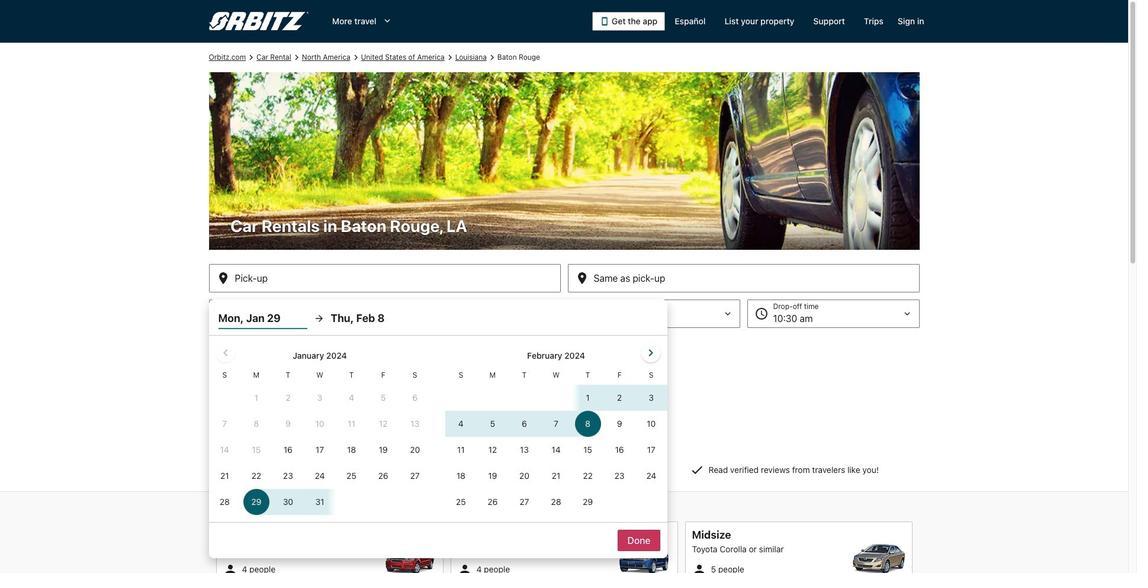 Task type: locate. For each thing, give the bounding box(es) containing it.
breadcrumbs region
[[0, 43, 1129, 559]]

2 horizontal spatial directional image
[[487, 52, 498, 63]]

orbitz logo image
[[209, 12, 309, 31]]

0 horizontal spatial directional image
[[351, 52, 361, 63]]

1 horizontal spatial directional image
[[445, 52, 456, 63]]

2 horizontal spatial small image
[[693, 563, 707, 574]]

0 horizontal spatial directional image
[[246, 52, 257, 63]]

main content
[[0, 43, 1129, 574]]

small image
[[223, 563, 237, 574], [458, 563, 472, 574], [693, 563, 707, 574]]

3 small image from the left
[[693, 563, 707, 574]]

1 horizontal spatial small image
[[458, 563, 472, 574]]

chevrolet spark image
[[383, 545, 437, 574]]

directional image
[[351, 52, 361, 63], [445, 52, 456, 63], [487, 52, 498, 63]]

ford focus image
[[618, 545, 671, 574]]

download the app button image
[[600, 17, 610, 26]]

0 horizontal spatial small image
[[223, 563, 237, 574]]

1 directional image from the left
[[351, 52, 361, 63]]

1 horizontal spatial directional image
[[291, 52, 302, 63]]

directional image
[[246, 52, 257, 63], [291, 52, 302, 63]]



Task type: describe. For each thing, give the bounding box(es) containing it.
previous month image
[[218, 346, 233, 360]]

2 small image from the left
[[458, 563, 472, 574]]

1 small image from the left
[[223, 563, 237, 574]]

1 directional image from the left
[[246, 52, 257, 63]]

2 directional image from the left
[[445, 52, 456, 63]]

3 directional image from the left
[[487, 52, 498, 63]]

toyota corolla image
[[853, 545, 906, 574]]

2 directional image from the left
[[291, 52, 302, 63]]

next month image
[[644, 346, 658, 360]]



Task type: vqa. For each thing, say whether or not it's contained in the screenshot.
3rd inside from the bottom
no



